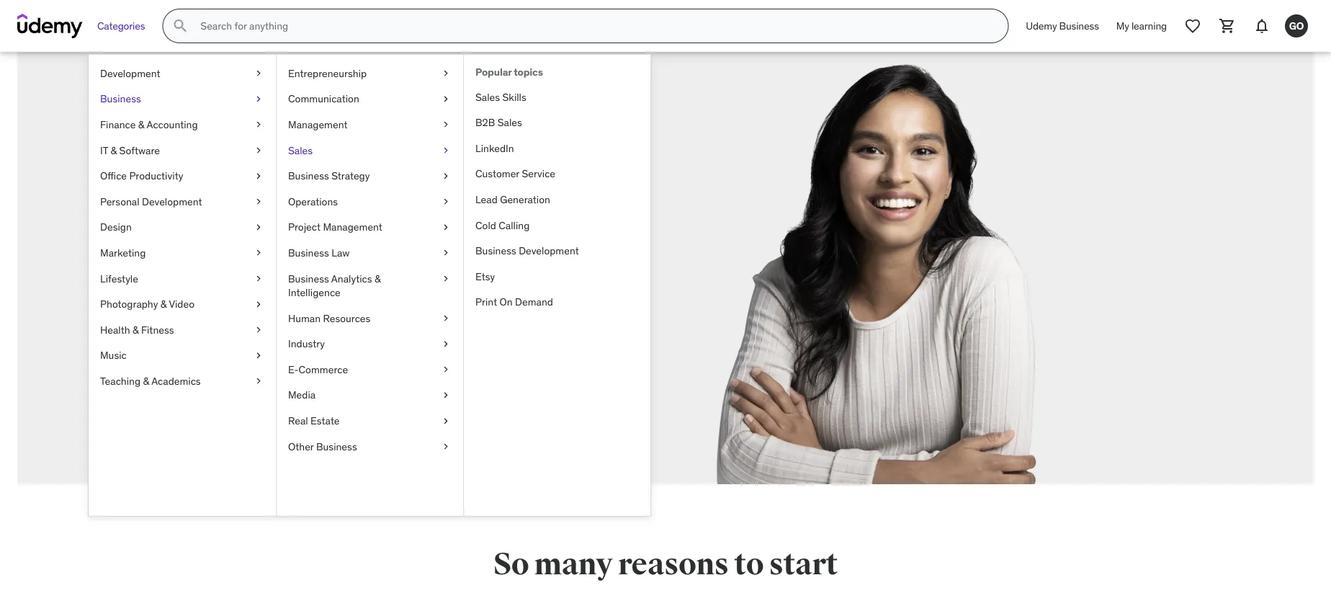 Task type: vqa. For each thing, say whether or not it's contained in the screenshot.
the topmost Life
no



Task type: locate. For each thing, give the bounding box(es) containing it.
xsmall image for media
[[440, 388, 452, 402]]

development inside 'link'
[[519, 244, 579, 257]]

business inside business analytics & intelligence
[[288, 272, 329, 285]]

teaching & academics
[[100, 375, 201, 388]]

2 vertical spatial sales
[[288, 144, 313, 157]]

personal
[[100, 195, 140, 208]]

fitness
[[141, 323, 174, 336]]

linkedin link
[[464, 135, 651, 161]]

business up finance
[[100, 92, 141, 105]]

so
[[494, 546, 529, 583]]

xsmall image inside development link
[[253, 66, 265, 80]]

including
[[275, 288, 331, 306]]

change
[[390, 269, 435, 287]]

xsmall image inside project management link
[[440, 220, 452, 234]]

media
[[288, 389, 316, 402]]

an
[[283, 269, 298, 287]]

business law link
[[277, 240, 463, 266]]

xsmall image for e-commerce
[[440, 363, 452, 377]]

xsmall image
[[253, 66, 265, 80], [253, 92, 265, 106], [440, 92, 452, 106], [253, 118, 265, 132], [253, 143, 265, 157], [440, 169, 452, 183], [253, 195, 265, 209], [440, 220, 452, 234], [253, 246, 265, 260], [440, 272, 452, 286], [440, 337, 452, 351], [253, 349, 265, 363]]

xsmall image for operations
[[440, 195, 452, 209]]

& right teaching
[[143, 375, 149, 388]]

software
[[119, 144, 160, 157]]

resources
[[323, 312, 371, 325]]

development down office productivity "link"
[[142, 195, 202, 208]]

project management link
[[277, 214, 463, 240]]

business inside sales element
[[476, 244, 517, 257]]

wishlist image
[[1185, 17, 1202, 35]]

xsmall image for communication
[[440, 92, 452, 106]]

linkedin
[[476, 142, 514, 155]]

business for business
[[100, 92, 141, 105]]

generation
[[500, 193, 551, 206]]

xsmall image inside finance & accounting link
[[253, 118, 265, 132]]

project management
[[288, 221, 383, 234]]

categories
[[97, 19, 145, 32]]

xsmall image for business
[[253, 92, 265, 106]]

business up intelligence
[[288, 272, 329, 285]]

& right finance
[[138, 118, 144, 131]]

xsmall image for project management
[[440, 220, 452, 234]]

business down project
[[288, 246, 329, 259]]

xsmall image inside music link
[[253, 349, 265, 363]]

xsmall image inside photography & video link
[[253, 297, 265, 311]]

teaching
[[100, 375, 141, 388]]

development down the cold calling link at the left top of page
[[519, 244, 579, 257]]

photography
[[100, 298, 158, 311]]

& right health
[[133, 323, 139, 336]]

b2b
[[476, 116, 495, 129]]

1 vertical spatial development
[[142, 195, 202, 208]]

xsmall image inside it & software "link"
[[253, 143, 265, 157]]

sales up business strategy
[[288, 144, 313, 157]]

sales down popular
[[476, 90, 500, 103]]

xsmall image for human resources
[[440, 311, 452, 325]]

health & fitness link
[[89, 317, 276, 343]]

& for academics
[[143, 375, 149, 388]]

office productivity
[[100, 169, 183, 182]]

law
[[332, 246, 350, 259]]

development for business
[[519, 244, 579, 257]]

& for accounting
[[138, 118, 144, 131]]

xsmall image inside sales link
[[440, 143, 452, 157]]

business strategy link
[[277, 163, 463, 189]]

industry link
[[277, 331, 463, 357]]

xsmall image inside personal development link
[[253, 195, 265, 209]]

2 vertical spatial development
[[519, 244, 579, 257]]

commerce
[[299, 363, 348, 376]]

xsmall image for business analytics & intelligence
[[440, 272, 452, 286]]

xsmall image inside the industry link
[[440, 337, 452, 351]]

xsmall image inside design "link"
[[253, 220, 265, 234]]

development link
[[89, 61, 276, 86]]

it & software link
[[89, 138, 276, 163]]

xsmall image inside business link
[[253, 92, 265, 106]]

other business link
[[277, 434, 463, 459]]

1 vertical spatial management
[[323, 221, 383, 234]]

submit search image
[[172, 17, 189, 35]]

popular
[[476, 66, 512, 79]]

business down 'cold calling'
[[476, 244, 517, 257]]

xsmall image inside entrepreneurship link
[[440, 66, 452, 80]]

& right it
[[111, 144, 117, 157]]

development for personal
[[142, 195, 202, 208]]

xsmall image inside health & fitness link
[[253, 323, 265, 337]]

my learning
[[1117, 19, 1168, 32]]

xsmall image for teaching & academics
[[253, 374, 265, 388]]

business right udemy
[[1060, 19, 1100, 32]]

xsmall image for industry
[[440, 337, 452, 351]]

lead generation link
[[464, 187, 651, 212]]

go
[[1290, 19, 1305, 32]]

business for business law
[[288, 246, 329, 259]]

accounting
[[147, 118, 198, 131]]

xsmall image for photography & video
[[253, 297, 265, 311]]

real estate link
[[277, 408, 463, 434]]

xsmall image
[[440, 66, 452, 80], [440, 118, 452, 132], [440, 143, 452, 157], [253, 169, 265, 183], [440, 195, 452, 209], [253, 220, 265, 234], [440, 246, 452, 260], [253, 272, 265, 286], [253, 297, 265, 311], [440, 311, 452, 325], [253, 323, 265, 337], [440, 363, 452, 377], [253, 374, 265, 388], [440, 388, 452, 402], [440, 414, 452, 428], [440, 440, 452, 454]]

sales right b2b
[[498, 116, 522, 129]]

design
[[100, 221, 132, 234]]

development
[[100, 67, 160, 80], [142, 195, 202, 208], [519, 244, 579, 257]]

notifications image
[[1254, 17, 1271, 35]]

music
[[100, 349, 127, 362]]

service
[[522, 167, 556, 180]]

shopping cart with 0 items image
[[1220, 17, 1237, 35]]

management up law
[[323, 221, 383, 234]]

business law
[[288, 246, 350, 259]]

health
[[100, 323, 130, 336]]

teach
[[335, 180, 428, 225]]

my learning link
[[1108, 9, 1176, 43]]

udemy
[[1027, 19, 1058, 32]]

print
[[476, 296, 497, 309]]

xsmall image for business law
[[440, 246, 452, 260]]

come
[[229, 180, 328, 225]]

& inside "link"
[[111, 144, 117, 157]]

it & software
[[100, 144, 160, 157]]

xsmall image inside e-commerce link
[[440, 363, 452, 377]]

xsmall image inside 'business law' 'link'
[[440, 246, 452, 260]]

operations link
[[277, 189, 463, 214]]

business up operations
[[288, 169, 329, 182]]

lives
[[229, 288, 257, 306]]

xsmall image inside "business strategy" link
[[440, 169, 452, 183]]

it
[[100, 144, 108, 157]]

udemy image
[[17, 14, 83, 38]]

xsmall image inside real estate link
[[440, 414, 452, 428]]

1 vertical spatial sales
[[498, 116, 522, 129]]

communication
[[288, 92, 359, 105]]

office productivity link
[[89, 163, 276, 189]]

teaching & academics link
[[89, 368, 276, 394]]

xsmall image inside teaching & academics link
[[253, 374, 265, 388]]

xsmall image inside operations link
[[440, 195, 452, 209]]

xsmall image inside marketing link
[[253, 246, 265, 260]]

& left 'video'
[[161, 298, 167, 311]]

xsmall image inside lifestyle link
[[253, 272, 265, 286]]

xsmall image for development
[[253, 66, 265, 80]]

xsmall image inside other business link
[[440, 440, 452, 454]]

0 vertical spatial development
[[100, 67, 160, 80]]

productivity
[[129, 169, 183, 182]]

finance & accounting link
[[89, 112, 276, 138]]

& up the own
[[375, 272, 381, 285]]

xsmall image inside media link
[[440, 388, 452, 402]]

other
[[288, 440, 314, 453]]

personal development
[[100, 195, 202, 208]]

xsmall image inside management link
[[440, 118, 452, 132]]

get started
[[314, 328, 375, 343]]

lifestyle
[[100, 272, 138, 285]]

management down communication
[[288, 118, 348, 131]]

xsmall image for lifestyle
[[253, 272, 265, 286]]

music link
[[89, 343, 276, 368]]

on
[[500, 296, 513, 309]]

xsmall image inside business analytics & intelligence link
[[440, 272, 452, 286]]

learning
[[1132, 19, 1168, 32]]

my
[[1117, 19, 1130, 32]]

xsmall image for finance & accounting
[[253, 118, 265, 132]]

reasons
[[618, 546, 729, 583]]

photography & video
[[100, 298, 195, 311]]

0 vertical spatial sales
[[476, 90, 500, 103]]

with
[[229, 220, 306, 265]]

xsmall image inside office productivity "link"
[[253, 169, 265, 183]]

management
[[288, 118, 348, 131], [323, 221, 383, 234]]

become
[[229, 269, 280, 287]]

xsmall image for sales
[[440, 143, 452, 157]]

xsmall image inside "communication" link
[[440, 92, 452, 106]]

xsmall image inside human resources link
[[440, 311, 452, 325]]

e-commerce link
[[277, 357, 463, 383]]

come teach with us become an instructor and change lives — including your own
[[229, 180, 435, 306]]

etsy
[[476, 270, 495, 283]]

media link
[[277, 383, 463, 408]]

development down categories dropdown button
[[100, 67, 160, 80]]

customer service link
[[464, 161, 651, 187]]



Task type: describe. For each thing, give the bounding box(es) containing it.
video
[[169, 298, 195, 311]]

industry
[[288, 337, 325, 350]]

project
[[288, 221, 321, 234]]

office
[[100, 169, 127, 182]]

started
[[336, 328, 375, 343]]

business for business development
[[476, 244, 517, 257]]

& for software
[[111, 144, 117, 157]]

design link
[[89, 214, 276, 240]]

sales inside "link"
[[498, 116, 522, 129]]

& for video
[[161, 298, 167, 311]]

udemy business link
[[1018, 9, 1108, 43]]

strategy
[[332, 169, 370, 182]]

instructor
[[302, 269, 361, 287]]

communication link
[[277, 86, 463, 112]]

udemy business
[[1027, 19, 1100, 32]]

get
[[314, 328, 333, 343]]

human resources link
[[277, 306, 463, 331]]

sales for sales
[[288, 144, 313, 157]]

and
[[364, 269, 387, 287]]

business link
[[89, 86, 276, 112]]

human
[[288, 312, 321, 325]]

xsmall image for personal development
[[253, 195, 265, 209]]

entrepreneurship link
[[277, 61, 463, 86]]

skills
[[503, 90, 527, 103]]

so many reasons to start
[[494, 546, 838, 583]]

sales skills link
[[464, 84, 651, 110]]

customer
[[476, 167, 520, 180]]

print on demand link
[[464, 289, 651, 315]]

calling
[[499, 219, 530, 232]]

xsmall image for office productivity
[[253, 169, 265, 183]]

xsmall image for entrepreneurship
[[440, 66, 452, 80]]

b2b sales link
[[464, 110, 651, 135]]

marketing link
[[89, 240, 276, 266]]

lifestyle link
[[89, 266, 276, 291]]

marketing
[[100, 246, 146, 259]]

etsy link
[[464, 264, 651, 289]]

intelligence
[[288, 286, 341, 299]]

operations
[[288, 195, 338, 208]]

e-
[[288, 363, 299, 376]]

other business
[[288, 440, 357, 453]]

xsmall image for other business
[[440, 440, 452, 454]]

business development link
[[464, 238, 651, 264]]

academics
[[151, 375, 201, 388]]

many
[[535, 546, 613, 583]]

& inside business analytics & intelligence
[[375, 272, 381, 285]]

& for fitness
[[133, 323, 139, 336]]

topics
[[514, 66, 543, 79]]

human resources
[[288, 312, 371, 325]]

start
[[770, 546, 838, 583]]

finance
[[100, 118, 136, 131]]

entrepreneurship
[[288, 67, 367, 80]]

own
[[364, 288, 389, 306]]

cold calling link
[[464, 212, 651, 238]]

xsmall image for real estate
[[440, 414, 452, 428]]

business down estate
[[316, 440, 357, 453]]

sales skills
[[476, 90, 527, 103]]

sales link
[[277, 138, 463, 163]]

xsmall image for marketing
[[253, 246, 265, 260]]

business for business strategy
[[288, 169, 329, 182]]

business analytics & intelligence link
[[277, 266, 463, 306]]

estate
[[311, 414, 340, 427]]

b2b sales
[[476, 116, 522, 129]]

cold calling
[[476, 219, 530, 232]]

finance & accounting
[[100, 118, 198, 131]]

xsmall image for business strategy
[[440, 169, 452, 183]]

Search for anything text field
[[198, 14, 991, 38]]

xsmall image for management
[[440, 118, 452, 132]]

xsmall image for health & fitness
[[253, 323, 265, 337]]

business for business analytics & intelligence
[[288, 272, 329, 285]]

print on demand
[[476, 296, 553, 309]]

business analytics & intelligence
[[288, 272, 381, 299]]

0 vertical spatial management
[[288, 118, 348, 131]]

categories button
[[89, 9, 154, 43]]

xsmall image for it & software
[[253, 143, 265, 157]]

us
[[312, 220, 351, 265]]

business strategy
[[288, 169, 370, 182]]

lead generation
[[476, 193, 551, 206]]

go link
[[1280, 9, 1315, 43]]

—
[[260, 288, 272, 306]]

lead
[[476, 193, 498, 206]]

personal development link
[[89, 189, 276, 214]]

xsmall image for design
[[253, 220, 265, 234]]

sales element
[[463, 55, 651, 516]]

real
[[288, 414, 308, 427]]

to
[[735, 546, 764, 583]]

cold
[[476, 219, 497, 232]]

xsmall image for music
[[253, 349, 265, 363]]

sales for sales skills
[[476, 90, 500, 103]]

popular topics
[[476, 66, 543, 79]]

your
[[334, 288, 360, 306]]

health & fitness
[[100, 323, 174, 336]]

photography & video link
[[89, 291, 276, 317]]



